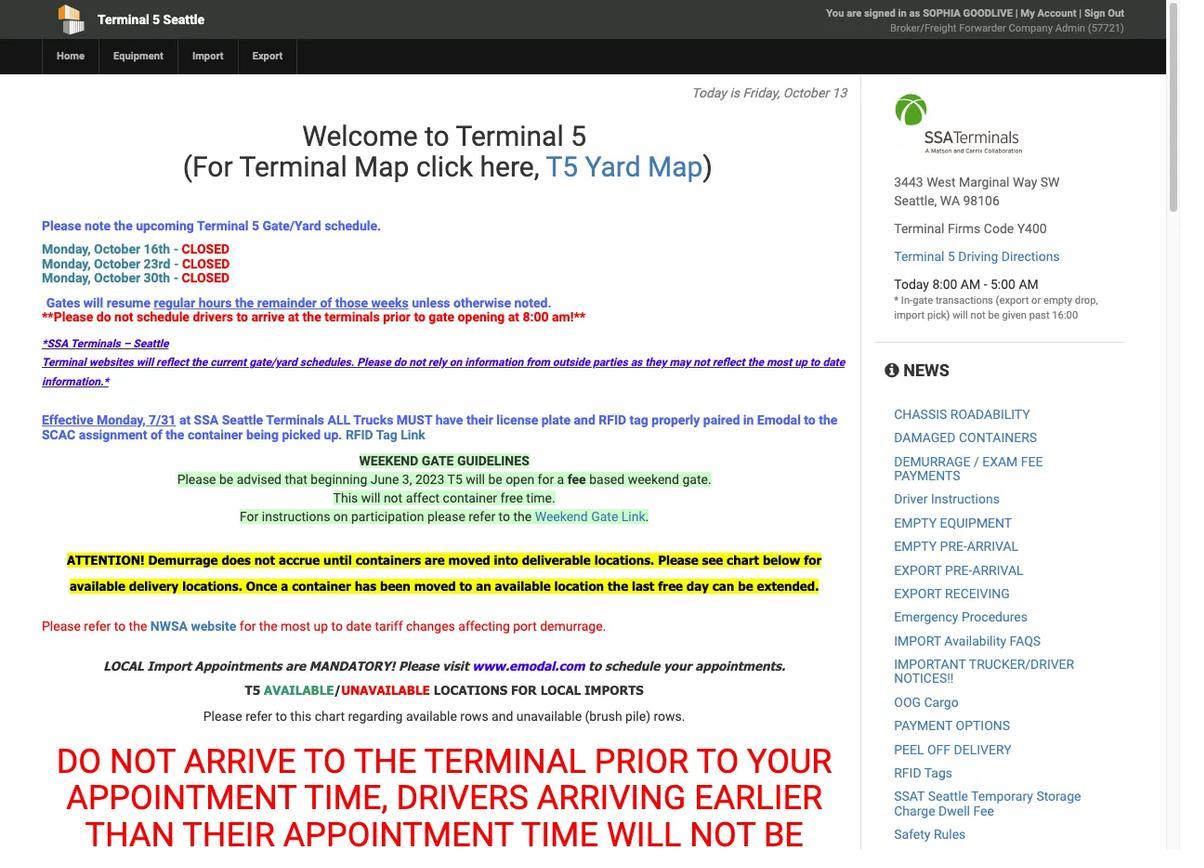 Task type: describe. For each thing, give the bounding box(es) containing it.
please inside attention! demurrage does not accrue until containers are moved into deliverable locations. please see chart below for available delivery locations. once a container has been moved to an available location the last free day can be extended.
[[658, 553, 699, 568]]

notices!!
[[894, 671, 954, 686]]

import inside local import appointments are mandatory! please visit www.emodal.com to schedule your appointments. t5 available / unavailable locations for local imports
[[147, 659, 191, 674]]

1 | from the left
[[1016, 7, 1018, 20]]

the left nwsa
[[129, 619, 147, 634]]

- right 16th
[[173, 242, 179, 257]]

being
[[246, 427, 279, 442]]

terminal 5 seattle image
[[894, 93, 1024, 154]]

container inside the at ssa seattle terminals all trucks must have their license plate and rfid tag properly paired in emodal to the scac assignment of the container being picked up.
[[188, 427, 243, 442]]

1 closed from the top
[[182, 242, 230, 257]]

regular
[[154, 295, 195, 310]]

t5 inside weekend gate guidelines please be advised that beginning june 3, 2023 t5 will be open for a fee based weekend gate. this will not affect container free time. for instructions on participation please refer to the weekend gate link .
[[448, 472, 463, 487]]

signed
[[864, 7, 896, 20]]

visit
[[443, 659, 469, 674]]

paired
[[703, 413, 740, 428]]

june
[[371, 472, 399, 487]]

upcoming
[[136, 218, 194, 233]]

3443 west marginal way sw seattle, wa 98106
[[894, 175, 1060, 208]]

appointments
[[195, 659, 282, 674]]

refer for please refer to this chart regarding available rows and unavailable (brush pile) rows.
[[245, 709, 272, 724]]

please down attention! at the left
[[42, 619, 81, 634]]

rfid inside chassis roadability damaged containers demurrage / exam fee payments driver instructions empty equipment empty pre-arrival export pre-arrival export receiving emergency procedures import availability faqs important trucker/driver notices!! oog cargo payment options peel off delivery rfid tags ssat seattle temporary storage charge dwell fee safety rules
[[894, 766, 922, 781]]

5 inside "welcome to terminal 5 (for terminal map click here, t5 yard map )"
[[571, 120, 586, 152]]

16th
[[144, 242, 170, 257]]

0 horizontal spatial link
[[401, 427, 426, 442]]

sw
[[1041, 175, 1060, 190]]

oog
[[894, 695, 921, 710]]

gate/yard
[[249, 356, 297, 369]]

will inside *ssa terminals – seattle terminal websites will reflect the current gate/yard schedules. please do not rely on information from outside parties as they may not reflect the most up to date information.*
[[136, 356, 153, 369]]

they
[[645, 356, 667, 369]]

be down guidelines
[[488, 472, 503, 487]]

welcome
[[302, 120, 418, 152]]

8:00 inside today                                                                                                                                                                                                                                                                                                                                                                                                                                                                                                                                                                                                                                                                                                           8:00 am - 5:00 am * in-gate transactions (export or empty drop, import pick) will not be given past 16:00
[[933, 277, 958, 292]]

been
[[380, 579, 411, 594]]

please
[[427, 509, 465, 524]]

to up mandatory!
[[331, 619, 343, 634]]

1 vertical spatial arrival
[[972, 563, 1024, 578]]

their
[[466, 413, 493, 428]]

not inside today                                                                                                                                                                                                                                                                                                                                                                                                                                                                                                                                                                                                                                                                                                           8:00 am - 5:00 am * in-gate transactions (export or empty drop, import pick) will not be given past 16:00
[[971, 309, 986, 322]]

until
[[324, 553, 352, 568]]

5 left driving
[[948, 249, 955, 264]]

pick)
[[927, 309, 950, 322]]

2023
[[415, 472, 445, 487]]

please inside *ssa terminals – seattle terminal websites will reflect the current gate/yard schedules. please do not rely on information from outside parties as they may not reflect the most up to date information.*
[[357, 356, 391, 369]]

13
[[832, 86, 847, 100]]

location
[[554, 579, 604, 594]]

temporary
[[971, 789, 1033, 804]]

procedures
[[962, 610, 1028, 625]]

- inside today                                                                                                                                                                                                                                                                                                                                                                                                                                                                                                                                                                                                                                                                                                           8:00 am - 5:00 am * in-gate transactions (export or empty drop, import pick) will not be given past 16:00
[[984, 277, 988, 292]]

to inside local import appointments are mandatory! please visit www.emodal.com to schedule your appointments. t5 available / unavailable locations for local imports
[[589, 659, 601, 674]]

earlier
[[694, 779, 823, 818]]

equipment
[[113, 50, 163, 62]]

- right 23rd
[[174, 256, 179, 271]]

gate
[[422, 453, 454, 468]]

0 vertical spatial locations.
[[594, 553, 655, 568]]

regarding
[[348, 709, 403, 724]]

the inside weekend gate guidelines please be advised that beginning june 3, 2023 t5 will be open for a fee based weekend gate. this will not affect container free time. for instructions on participation please refer to the weekend gate link .
[[513, 509, 532, 524]]

click
[[416, 151, 473, 183]]

remainder
[[257, 295, 317, 310]]

ssat seattle temporary storage charge dwell fee link
[[894, 789, 1081, 819]]

www.emodal.com link
[[472, 659, 585, 674]]

am!**
[[552, 309, 586, 324]]

demurrage.
[[540, 619, 606, 634]]

this
[[333, 491, 358, 506]]

are inside attention! demurrage does not accrue until containers are moved into deliverable locations. please see chart below for available delivery locations. once a container has been moved to an available location the last free day can be extended.
[[425, 553, 445, 568]]

weekend gate guidelines please be advised that beginning june 3, 2023 t5 will be open for a fee based weekend gate. this will not affect container free time. for instructions on participation please refer to the weekend gate link .
[[177, 453, 712, 524]]

tag
[[376, 427, 398, 442]]

gate inside today                                                                                                                                                                                                                                                                                                                                                                                                                                                                                                                                                                                                                                                                                                           8:00 am - 5:00 am * in-gate transactions (export or empty drop, import pick) will not be given past 16:00
[[913, 295, 933, 307]]

to inside "welcome to terminal 5 (for terminal map click here, t5 yard map )"
[[425, 120, 450, 152]]

drivers
[[193, 309, 233, 324]]

prior
[[595, 742, 689, 781]]

the left terminals
[[303, 309, 321, 324]]

my
[[1021, 7, 1035, 20]]

of inside the at ssa seattle terminals all trucks must have their license plate and rfid tag properly paired in emodal to the scac assignment of the container being picked up.
[[150, 427, 162, 442]]

damaged
[[894, 430, 956, 445]]

than
[[85, 816, 175, 850]]

the right hours
[[235, 295, 254, 310]]

unless
[[412, 295, 450, 310]]

today for today                                                                                                                                                                                                                                                                                                                                                                                                                                                                                                                                                                                                                                                                                                           8:00 am - 5:00 am * in-gate transactions (export or empty drop, import pick) will not be given past 16:00
[[894, 277, 929, 292]]

30th
[[144, 271, 170, 285]]

rules
[[934, 827, 966, 842]]

schedule inside local import appointments are mandatory! please visit www.emodal.com to schedule your appointments. t5 available / unavailable locations for local imports
[[605, 659, 660, 674]]

please inside weekend gate guidelines please be advised that beginning june 3, 2023 t5 will be open for a fee based weekend gate. this will not affect container free time. for instructions on participation please refer to the weekend gate link .
[[177, 472, 216, 487]]

plate
[[542, 413, 571, 428]]

5 up equipment
[[153, 12, 160, 27]]

1 to from the left
[[304, 742, 346, 781]]

gate/yard
[[263, 218, 321, 233]]

1 horizontal spatial available
[[406, 709, 457, 724]]

based
[[589, 472, 625, 487]]

not right may
[[694, 356, 710, 369]]

does
[[222, 553, 251, 568]]

.
[[646, 509, 649, 524]]

import link
[[177, 39, 238, 74]]

1 vertical spatial moved
[[414, 579, 456, 594]]

ssa
[[194, 413, 219, 428]]

0 horizontal spatial not
[[110, 742, 175, 781]]

1 horizontal spatial at
[[288, 309, 299, 324]]

admin
[[1056, 22, 1086, 34]]

in inside you are signed in as sophia goodlive | my account | sign out broker/freight forwarder company admin (57721)
[[898, 7, 907, 20]]

see
[[702, 553, 723, 568]]

0 vertical spatial moved
[[448, 553, 490, 568]]

information
[[465, 356, 523, 369]]

off
[[928, 742, 951, 757]]

terminal 5 seattle
[[98, 12, 205, 27]]

0 horizontal spatial local
[[103, 659, 144, 674]]

seattle inside chassis roadability damaged containers demurrage / exam fee payments driver instructions empty equipment empty pre-arrival export pre-arrival export receiving emergency procedures import availability faqs important trucker/driver notices!! oog cargo payment options peel off delivery rfid tags ssat seattle temporary storage charge dwell fee safety rules
[[928, 789, 968, 804]]

parties
[[593, 356, 628, 369]]

to inside the at ssa seattle terminals all trucks must have their license plate and rfid tag properly paired in emodal to the scac assignment of the container being picked up.
[[804, 413, 816, 428]]

be left advised at the bottom left of page
[[219, 472, 234, 487]]

1 vertical spatial pre-
[[945, 563, 972, 578]]

affect
[[406, 491, 440, 506]]

refer inside weekend gate guidelines please be advised that beginning june 3, 2023 t5 will be open for a fee based weekend gate. this will not affect container free time. for instructions on participation please refer to the weekend gate link .
[[469, 509, 496, 524]]

mandatory!
[[309, 659, 395, 674]]

once
[[246, 579, 277, 594]]

to left arrive at the left
[[236, 309, 248, 324]]

gate inside gates will resume regular hours the remainder of those weeks unless otherwise noted. **please do not schedule drivers to arrive at the terminals prior to gate opening at 8:00 am!**
[[429, 309, 455, 324]]

2 | from the left
[[1079, 7, 1082, 20]]

import
[[894, 309, 925, 322]]

the left ssa
[[166, 427, 184, 442]]

do inside gates will resume regular hours the remainder of those weeks unless otherwise noted. **please do not schedule drivers to arrive at the terminals prior to gate opening at 8:00 am!**
[[96, 309, 111, 324]]

5:00
[[991, 277, 1016, 292]]

1 reflect from the left
[[156, 356, 189, 369]]

tags
[[925, 766, 953, 781]]

note
[[85, 218, 111, 233]]

2 horizontal spatial available
[[495, 579, 551, 594]]

the down once
[[259, 619, 278, 634]]

today is friday, october 13
[[692, 86, 847, 100]]

be inside attention! demurrage does not accrue until containers are moved into deliverable locations. please see chart below for available delivery locations. once a container has been moved to an available location the last free day can be extended.
[[738, 579, 753, 594]]

16:00
[[1052, 309, 1078, 322]]

3 closed from the top
[[182, 271, 230, 285]]

(export
[[996, 295, 1029, 307]]

2 closed from the top
[[182, 256, 230, 271]]

a inside weekend gate guidelines please be advised that beginning june 3, 2023 t5 will be open for a fee based weekend gate. this will not affect container free time. for instructions on participation please refer to the weekend gate link .
[[557, 472, 564, 487]]

time.
[[526, 491, 555, 506]]

can
[[713, 579, 735, 594]]

/ inside local import appointments are mandatory! please visit www.emodal.com to schedule your appointments. t5 available / unavailable locations for local imports
[[334, 683, 341, 698]]

prior
[[383, 309, 411, 324]]

free inside weekend gate guidelines please be advised that beginning june 3, 2023 t5 will be open for a fee based weekend gate. this will not affect container free time. for instructions on participation please refer to the weekend gate link .
[[501, 491, 523, 506]]

or
[[1032, 295, 1041, 307]]

terminal inside terminal 5 seattle link
[[98, 12, 149, 27]]

2 horizontal spatial at
[[508, 309, 520, 324]]

please inside local import appointments are mandatory! please visit www.emodal.com to schedule your appointments. t5 available / unavailable locations for local imports
[[399, 659, 439, 674]]

demurrage
[[148, 553, 218, 568]]

chart inside attention! demurrage does not accrue until containers are moved into deliverable locations. please see chart below for available delivery locations. once a container has been moved to an available location the last free day can be extended.
[[727, 553, 759, 568]]

the left current
[[191, 356, 208, 369]]

to inside attention! demurrage does not accrue until containers are moved into deliverable locations. please see chart below for available delivery locations. once a container has been moved to an available location the last free day can be extended.
[[460, 579, 472, 594]]

2 empty from the top
[[894, 539, 937, 554]]

and inside the at ssa seattle terminals all trucks must have their license plate and rfid tag properly paired in emodal to the scac assignment of the container being picked up.
[[574, 413, 596, 428]]

attention! demurrage does not accrue until containers are moved into deliverable locations. please see chart below for available delivery locations. once a container has been moved to an available location the last free day can be extended.
[[67, 553, 822, 594]]

seattle up the import link
[[163, 12, 205, 27]]

october left 23rd
[[94, 256, 140, 271]]

terminal inside *ssa terminals – seattle terminal websites will reflect the current gate/yard schedules. please do not rely on information from outside parties as they may not reflect the most up to date information.*
[[42, 356, 86, 369]]

safety
[[894, 827, 931, 842]]

1 vertical spatial most
[[281, 619, 311, 634]]

0 horizontal spatial rfid
[[346, 427, 373, 442]]

properly
[[652, 413, 700, 428]]

effective monday, 7/31
[[42, 413, 176, 428]]

to right prior
[[414, 309, 426, 324]]

2 to from the left
[[697, 742, 739, 781]]

port
[[513, 619, 537, 634]]

in-
[[901, 295, 913, 307]]

demurrage / exam fee payments link
[[894, 454, 1043, 483]]

please up arrive
[[203, 709, 242, 724]]

to left this on the bottom left of the page
[[276, 709, 287, 724]]

terminals inside the at ssa seattle terminals all trucks must have their license plate and rfid tag properly paired in emodal to the scac assignment of the container being picked up.
[[266, 413, 324, 428]]

demurrage
[[894, 454, 971, 469]]

1 empty from the top
[[894, 516, 937, 530]]

0 horizontal spatial locations.
[[182, 579, 242, 594]]

will inside today                                                                                                                                                                                                                                                                                                                                                                                                                                                                                                                                                                                                                                                                                                           8:00 am - 5:00 am * in-gate transactions (export or empty drop, import pick) will not be given past 16:00
[[953, 309, 968, 322]]

2 export from the top
[[894, 586, 942, 601]]

0 vertical spatial arrival
[[967, 539, 1019, 554]]

unavailable
[[341, 683, 430, 698]]

rfid tag link
[[346, 427, 429, 442]]

7/31
[[149, 413, 176, 428]]



Task type: vqa. For each thing, say whether or not it's contained in the screenshot.
rfid
yes



Task type: locate. For each thing, give the bounding box(es) containing it.
may
[[670, 356, 691, 369]]

forwarder
[[959, 22, 1006, 34]]

containers
[[959, 430, 1037, 445]]

company
[[1009, 22, 1053, 34]]

october left 13
[[783, 86, 829, 100]]

0 horizontal spatial refer
[[84, 619, 111, 634]]

- right 30th in the left of the page
[[173, 271, 179, 285]]

gates
[[46, 295, 80, 310]]

changes
[[406, 619, 455, 634]]

| left my
[[1016, 7, 1018, 20]]

please up day
[[658, 553, 699, 568]]

locations
[[434, 683, 508, 698]]

rely
[[428, 356, 447, 369]]

terminals up "websites"
[[71, 338, 121, 351]]

0 vertical spatial gate
[[913, 295, 933, 307]]

export receiving link
[[894, 586, 1010, 601]]

1 vertical spatial t5
[[448, 472, 463, 487]]

up.
[[324, 427, 342, 442]]

t5 inside local import appointments are mandatory! please visit www.emodal.com to schedule your appointments. t5 available / unavailable locations for local imports
[[245, 683, 260, 698]]

moved up an
[[448, 553, 490, 568]]

fee
[[568, 472, 586, 487]]

not inside weekend gate guidelines please be advised that beginning june 3, 2023 t5 will be open for a fee based weekend gate. this will not affect container free time. for instructions on participation please refer to the weekend gate link .
[[384, 491, 403, 506]]

- left the 5:00
[[984, 277, 988, 292]]

sign
[[1085, 7, 1105, 20]]

driving
[[958, 249, 999, 264]]

schedule down 30th in the left of the page
[[137, 309, 190, 324]]

an
[[476, 579, 491, 594]]

arrive
[[251, 309, 285, 324]]

local down delivery
[[103, 659, 144, 674]]

1 horizontal spatial /
[[974, 454, 979, 469]]

to down this on the bottom left of the page
[[304, 742, 346, 781]]

nwsa website link
[[150, 619, 236, 634]]

link
[[401, 427, 426, 442], [622, 509, 646, 524]]

*
[[894, 295, 899, 307]]

in
[[898, 7, 907, 20], [743, 413, 754, 428]]

today left is
[[692, 86, 727, 100]]

the right "note"
[[114, 218, 133, 233]]

1 horizontal spatial map
[[648, 151, 703, 183]]

2 vertical spatial for
[[240, 619, 256, 634]]

rfid right 'up.'
[[346, 427, 373, 442]]

terminal 5 seattle link
[[42, 0, 477, 39]]

info circle image
[[885, 362, 899, 379]]

delivery
[[954, 742, 1012, 757]]

available
[[264, 683, 334, 698]]

most inside *ssa terminals – seattle terminal websites will reflect the current gate/yard schedules. please do not rely on information from outside parties as they may not reflect the most up to date information.*
[[767, 356, 792, 369]]

2 map from the left
[[648, 151, 703, 183]]

map left click
[[354, 151, 409, 183]]

1 horizontal spatial import
[[192, 50, 224, 62]]

to inside *ssa terminals – seattle terminal websites will reflect the current gate/yard schedules. please do not rely on information from outside parties as they may not reflect the most up to date information.*
[[810, 356, 820, 369]]

in right signed
[[898, 7, 907, 20]]

tag
[[630, 413, 649, 428]]

for
[[240, 509, 259, 524]]

home link
[[42, 39, 99, 74]]

import left export link
[[192, 50, 224, 62]]

1 vertical spatial gate
[[429, 309, 455, 324]]

0 horizontal spatial terminals
[[71, 338, 121, 351]]

export up the emergency
[[894, 586, 942, 601]]

1 vertical spatial as
[[631, 356, 642, 369]]

way
[[1013, 175, 1037, 190]]

please
[[42, 218, 81, 233], [357, 356, 391, 369], [177, 472, 216, 487], [658, 553, 699, 568], [42, 619, 81, 634], [399, 659, 439, 674], [203, 709, 242, 724]]

1 vertical spatial local
[[541, 683, 581, 698]]

safety rules link
[[894, 827, 966, 842]]

0 horizontal spatial /
[[334, 683, 341, 698]]

seattle inside *ssa terminals – seattle terminal websites will reflect the current gate/yard schedules. please do not rely on information from outside parties as they may not reflect the most up to date information.*
[[133, 338, 169, 351]]

ssat
[[894, 789, 925, 804]]

payment options link
[[894, 719, 1010, 734]]

2 horizontal spatial are
[[847, 7, 862, 20]]

1 horizontal spatial local
[[541, 683, 581, 698]]

to left nwsa
[[114, 619, 126, 634]]

gate left opening
[[429, 309, 455, 324]]

**please
[[42, 309, 93, 324]]

will inside gates will resume regular hours the remainder of those weeks unless otherwise noted. **please do not schedule drivers to arrive at the terminals prior to gate opening at 8:00 am!**
[[83, 295, 103, 310]]

as
[[910, 7, 920, 20], [631, 356, 642, 369]]

t5 down the appointments
[[245, 683, 260, 698]]

terminals inside *ssa terminals – seattle terminal websites will reflect the current gate/yard schedules. please do not rely on information from outside parties as they may not reflect the most up to date information.*
[[71, 338, 121, 351]]

on inside weekend gate guidelines please be advised that beginning june 3, 2023 t5 will be open for a fee based weekend gate. this will not affect container free time. for instructions on participation please refer to the weekend gate link .
[[334, 509, 348, 524]]

0 vertical spatial today
[[692, 86, 727, 100]]

0 vertical spatial a
[[557, 472, 564, 487]]

link inside weekend gate guidelines please be advised that beginning june 3, 2023 t5 will be open for a fee based weekend gate. this will not affect container free time. for instructions on participation please refer to the weekend gate link .
[[622, 509, 646, 524]]

open
[[506, 472, 535, 487]]

0 horizontal spatial container
[[188, 427, 243, 442]]

are right you
[[847, 7, 862, 20]]

1 vertical spatial free
[[658, 579, 683, 594]]

please note the upcoming terminal 5 gate/yard schedule. monday, october 16th - closed monday, october 23rd - closed monday, october 30th - closed
[[42, 218, 381, 285]]

not up –
[[114, 309, 133, 324]]

west
[[927, 175, 956, 190]]

5 inside please note the upcoming terminal 5 gate/yard schedule. monday, october 16th - closed monday, october 23rd - closed monday, october 30th - closed
[[252, 218, 259, 233]]

welcome to terminal 5 (for terminal map click here, t5 yard map )
[[176, 120, 713, 183]]

1 am from the left
[[961, 277, 981, 292]]

available
[[70, 579, 125, 594], [495, 579, 551, 594], [406, 709, 457, 724]]

be
[[988, 309, 1000, 322], [219, 472, 234, 487], [488, 472, 503, 487], [738, 579, 753, 594]]

gate
[[913, 295, 933, 307], [429, 309, 455, 324]]

3443
[[894, 175, 924, 190]]

2 am from the left
[[1019, 277, 1039, 292]]

1 vertical spatial are
[[425, 553, 445, 568]]

0 vertical spatial of
[[320, 295, 332, 310]]

1 horizontal spatial to
[[697, 742, 739, 781]]

imports
[[585, 683, 644, 698]]

date
[[823, 356, 845, 369], [346, 619, 372, 634]]

to inside weekend gate guidelines please be advised that beginning june 3, 2023 t5 will be open for a fee based weekend gate. this will not affect container free time. for instructions on participation please refer to the weekend gate link .
[[499, 509, 510, 524]]

1 export from the top
[[894, 563, 942, 578]]

refer right please
[[469, 509, 496, 524]]

of inside gates will resume regular hours the remainder of those weeks unless otherwise noted. **please do not schedule drivers to arrive at the terminals prior to gate opening at 8:00 am!**
[[320, 295, 332, 310]]

0 horizontal spatial available
[[70, 579, 125, 594]]

0 horizontal spatial at
[[179, 413, 191, 428]]

1 horizontal spatial not
[[690, 816, 756, 850]]

fee
[[1021, 454, 1043, 469]]

0 vertical spatial refer
[[469, 509, 496, 524]]

5 right here,
[[571, 120, 586, 152]]

container down until
[[292, 579, 351, 594]]

sophia
[[923, 7, 961, 20]]

2 vertical spatial refer
[[245, 709, 272, 724]]

oog cargo link
[[894, 695, 959, 710]]

schedule inside gates will resume regular hours the remainder of those weeks unless otherwise noted. **please do not schedule drivers to arrive at the terminals prior to gate opening at 8:00 am!**
[[137, 309, 190, 324]]

be inside today                                                                                                                                                                                                                                                                                                                                                                                                                                                                                                                                                                                                                                                                                                           8:00 am - 5:00 am * in-gate transactions (export or empty drop, import pick) will not be given past 16:00
[[988, 309, 1000, 322]]

1 horizontal spatial as
[[910, 7, 920, 20]]

most up available
[[281, 619, 311, 634]]

most up 'emodal'
[[767, 356, 792, 369]]

for inside weekend gate guidelines please be advised that beginning june 3, 2023 t5 will be open for a fee based weekend gate. this will not affect container free time. for instructions on participation please refer to the weekend gate link .
[[538, 472, 554, 487]]

october down "note"
[[94, 242, 140, 257]]

charge
[[894, 804, 936, 819]]

1 vertical spatial on
[[334, 509, 348, 524]]

y400
[[1017, 221, 1047, 236]]

is
[[730, 86, 740, 100]]

0 vertical spatial chart
[[727, 553, 759, 568]]

1 horizontal spatial terminals
[[266, 413, 324, 428]]

0 horizontal spatial t5
[[245, 683, 260, 698]]

please refer to the nwsa website for the most up to date tariff changes affecting port demurrage.
[[42, 619, 606, 634]]

payment
[[894, 719, 953, 734]]

will right "websites"
[[136, 356, 153, 369]]

seattle right ssa
[[222, 413, 263, 428]]

advised
[[237, 472, 282, 487]]

please left visit
[[399, 659, 439, 674]]

1 horizontal spatial for
[[538, 472, 554, 487]]

pre- down empty pre-arrival link
[[945, 563, 972, 578]]

1 horizontal spatial link
[[622, 509, 646, 524]]

1 vertical spatial a
[[281, 579, 288, 594]]

free left day
[[658, 579, 683, 594]]

today for today is friday, october 13
[[692, 86, 727, 100]]

/ inside chassis roadability damaged containers demurrage / exam fee payments driver instructions empty equipment empty pre-arrival export pre-arrival export receiving emergency procedures import availability faqs important trucker/driver notices!! oog cargo payment options peel off delivery rfid tags ssat seattle temporary storage charge dwell fee safety rules
[[974, 454, 979, 469]]

free down open
[[501, 491, 523, 506]]

do not arrive to the terminal prior to your appointment time, drivers arriving earlier than their appointment time will not 
[[56, 742, 832, 850]]

up
[[795, 356, 807, 369], [314, 619, 328, 634]]

friday,
[[743, 86, 780, 100]]

container inside weekend gate guidelines please be advised that beginning june 3, 2023 t5 will be open for a fee based weekend gate. this will not affect container free time. for instructions on participation please refer to the weekend gate link .
[[443, 491, 497, 506]]

8:00 left am!**
[[523, 309, 549, 324]]

will down guidelines
[[466, 472, 485, 487]]

up up 'emodal'
[[795, 356, 807, 369]]

0 vertical spatial link
[[401, 427, 426, 442]]

1 vertical spatial in
[[743, 413, 754, 428]]

link right tag
[[401, 427, 426, 442]]

appointment
[[66, 779, 297, 818], [283, 816, 514, 850]]

1 vertical spatial not
[[690, 816, 756, 850]]

(for
[[183, 151, 233, 183]]

on down this
[[334, 509, 348, 524]]

terminal firms code y400
[[894, 221, 1047, 236]]

0 vertical spatial date
[[823, 356, 845, 369]]

1 vertical spatial up
[[314, 619, 328, 634]]

that
[[285, 472, 308, 487]]

as left they at the right top
[[631, 356, 642, 369]]

opening
[[458, 309, 505, 324]]

not inside attention! demurrage does not accrue until containers are moved into deliverable locations. please see chart below for available delivery locations. once a container has been moved to an available location the last free day can be extended.
[[254, 553, 275, 568]]

a right once
[[281, 579, 288, 594]]

as inside you are signed in as sophia goodlive | my account | sign out broker/freight forwarder company admin (57721)
[[910, 7, 920, 20]]

the up 'emodal'
[[748, 356, 764, 369]]

0 vertical spatial terminals
[[71, 338, 121, 351]]

0 horizontal spatial reflect
[[156, 356, 189, 369]]

refer for please refer to the nwsa website for the most up to date tariff changes affecting port demurrage.
[[84, 619, 111, 634]]

not left "rely"
[[409, 356, 426, 369]]

0 horizontal spatial today
[[692, 86, 727, 100]]

seattle inside the at ssa seattle terminals all trucks must have their license plate and rfid tag properly paired in emodal to the scac assignment of the container being picked up.
[[222, 413, 263, 428]]

code
[[984, 221, 1014, 236]]

local up unavailable
[[541, 683, 581, 698]]

1 horizontal spatial up
[[795, 356, 807, 369]]

schedule up imports
[[605, 659, 660, 674]]

locations. up last on the bottom right
[[594, 553, 655, 568]]

a
[[557, 472, 564, 487], [281, 579, 288, 594]]

0 horizontal spatial and
[[492, 709, 513, 724]]

0 horizontal spatial to
[[304, 742, 346, 781]]

*ssa terminals – seattle terminal websites will reflect the current gate/yard schedules. please do not rely on information from outside parties as they may not reflect the most up to date information.*
[[42, 338, 845, 388]]

be left given
[[988, 309, 1000, 322]]

map right yard
[[648, 151, 703, 183]]

1 horizontal spatial schedule
[[605, 659, 660, 674]]

link right gate
[[622, 509, 646, 524]]

1 horizontal spatial am
[[1019, 277, 1039, 292]]

rfid down peel
[[894, 766, 922, 781]]

to right 'emodal'
[[804, 413, 816, 428]]

1 horizontal spatial 8:00
[[933, 277, 958, 292]]

0 vertical spatial on
[[450, 356, 462, 369]]

t5 inside "welcome to terminal 5 (for terminal map click here, t5 yard map )"
[[546, 151, 578, 183]]

not up once
[[254, 553, 275, 568]]

october up resume
[[94, 271, 140, 285]]

license
[[497, 413, 538, 428]]

0 horizontal spatial date
[[346, 619, 372, 634]]

moved right been on the bottom left of the page
[[414, 579, 456, 594]]

1 horizontal spatial today
[[894, 277, 929, 292]]

beginning
[[311, 472, 367, 487]]

free
[[501, 491, 523, 506], [658, 579, 683, 594]]

up inside *ssa terminals – seattle terminal websites will reflect the current gate/yard schedules. please do not rely on information from outside parties as they may not reflect the most up to date information.*
[[795, 356, 807, 369]]

2 horizontal spatial t5
[[546, 151, 578, 183]]

for right website
[[240, 619, 256, 634]]

1 vertical spatial date
[[346, 619, 372, 634]]

gate
[[591, 509, 618, 524]]

information.*
[[42, 375, 109, 388]]

8:00 inside gates will resume regular hours the remainder of those weeks unless otherwise noted. **please do not schedule drivers to arrive at the terminals prior to gate opening at 8:00 am!**
[[523, 309, 549, 324]]

are down please
[[425, 553, 445, 568]]

today inside today                                                                                                                                                                                                                                                                                                                                                                                                                                                                                                                                                                                                                                                                                                           8:00 am - 5:00 am * in-gate transactions (export or empty drop, import pick) will not be given past 16:00
[[894, 277, 929, 292]]

guidelines
[[457, 453, 530, 468]]

at left ssa
[[179, 413, 191, 428]]

not right 'will'
[[690, 816, 756, 850]]

1 horizontal spatial rfid
[[599, 413, 627, 428]]

up up mandatory!
[[314, 619, 328, 634]]

date inside *ssa terminals – seattle terminal websites will reflect the current gate/yard schedules. please do not rely on information from outside parties as they may not reflect the most up to date information.*
[[823, 356, 845, 369]]

1 horizontal spatial locations.
[[594, 553, 655, 568]]

seattle down tags
[[928, 789, 968, 804]]

your
[[747, 742, 832, 781]]

arrival down equipment
[[967, 539, 1019, 554]]

1 vertical spatial refer
[[84, 619, 111, 634]]

0 horizontal spatial schedule
[[137, 309, 190, 324]]

import down nwsa
[[147, 659, 191, 674]]

terminal inside please note the upcoming terminal 5 gate/yard schedule. monday, october 16th - closed monday, october 23rd - closed monday, october 30th - closed
[[197, 218, 249, 233]]

0 horizontal spatial 8:00
[[523, 309, 549, 324]]

arrival up receiving
[[972, 563, 1024, 578]]

please inside please note the upcoming terminal 5 gate/yard schedule. monday, october 16th - closed monday, october 23rd - closed monday, october 30th - closed
[[42, 218, 81, 233]]

a inside attention! demurrage does not accrue until containers are moved into deliverable locations. please see chart below for available delivery locations. once a container has been moved to an available location the last free day can be extended.
[[281, 579, 288, 594]]

0 horizontal spatial gate
[[429, 309, 455, 324]]

0 vertical spatial import
[[192, 50, 224, 62]]

1 map from the left
[[354, 151, 409, 183]]

the inside please note the upcoming terminal 5 gate/yard schedule. monday, october 16th - closed monday, october 23rd - closed monday, october 30th - closed
[[114, 218, 133, 233]]

1 horizontal spatial most
[[767, 356, 792, 369]]

date left info circle image
[[823, 356, 845, 369]]

as inside *ssa terminals – seattle terminal websites will reflect the current gate/yard schedules. please do not rely on information from outside parties as they may not reflect the most up to date information.*
[[631, 356, 642, 369]]

1 horizontal spatial refer
[[245, 709, 272, 724]]

1 horizontal spatial container
[[292, 579, 351, 594]]

at right arrive at the left
[[288, 309, 299, 324]]

0 vertical spatial empty
[[894, 516, 937, 530]]

from
[[526, 356, 550, 369]]

2 horizontal spatial for
[[804, 553, 822, 568]]

at inside the at ssa seattle terminals all trucks must have their license plate and rfid tag properly paired in emodal to the scac assignment of the container being picked up.
[[179, 413, 191, 428]]

5
[[153, 12, 160, 27], [571, 120, 586, 152], [252, 218, 259, 233], [948, 249, 955, 264]]

deliverable
[[522, 553, 591, 568]]

1 horizontal spatial of
[[320, 295, 332, 310]]

1 vertical spatial empty
[[894, 539, 937, 554]]

0 horizontal spatial up
[[314, 619, 328, 634]]

0 horizontal spatial for
[[240, 619, 256, 634]]

to left an
[[460, 579, 472, 594]]

not
[[110, 742, 175, 781], [690, 816, 756, 850]]

faqs
[[1010, 634, 1041, 648]]

0 horizontal spatial am
[[961, 277, 981, 292]]

do inside *ssa terminals – seattle terminal websites will reflect the current gate/yard schedules. please do not rely on information from outside parties as they may not reflect the most up to date information.*
[[394, 356, 406, 369]]

goodlive
[[963, 7, 1013, 20]]

1 vertical spatial and
[[492, 709, 513, 724]]

do
[[96, 309, 111, 324], [394, 356, 406, 369]]

0 vertical spatial not
[[110, 742, 175, 781]]

0 horizontal spatial map
[[354, 151, 409, 183]]

of left those
[[320, 295, 332, 310]]

2 vertical spatial are
[[286, 659, 306, 674]]

do left "rely"
[[394, 356, 406, 369]]

free inside attention! demurrage does not accrue until containers are moved into deliverable locations. please see chart below for available delivery locations. once a container has been moved to an available location the last free day can be extended.
[[658, 579, 683, 594]]

date left tariff
[[346, 619, 372, 634]]

not up the participation at the left bottom of page
[[384, 491, 403, 506]]

1 horizontal spatial do
[[394, 356, 406, 369]]

0 vertical spatial most
[[767, 356, 792, 369]]

are up available
[[286, 659, 306, 674]]

on inside *ssa terminals – seattle terminal websites will reflect the current gate/yard schedules. please do not rely on information from outside parties as they may not reflect the most up to date information.*
[[450, 356, 462, 369]]

not inside gates will resume regular hours the remainder of those weeks unless otherwise noted. **please do not schedule drivers to arrive at the terminals prior to gate opening at 8:00 am!**
[[114, 309, 133, 324]]

export up export receiving link
[[894, 563, 942, 578]]

am up transactions
[[961, 277, 981, 292]]

the inside attention! demurrage does not accrue until containers are moved into deliverable locations. please see chart below for available delivery locations. once a container has been moved to an available location the last free day can be extended.
[[608, 579, 628, 594]]

| left sign
[[1079, 7, 1082, 20]]

instructions
[[931, 492, 1000, 507]]

8:00 up transactions
[[933, 277, 958, 292]]

0 vertical spatial as
[[910, 7, 920, 20]]

will down june
[[361, 491, 381, 506]]

1 vertical spatial link
[[622, 509, 646, 524]]

0 horizontal spatial most
[[281, 619, 311, 634]]

please right schedules.
[[357, 356, 391, 369]]

please left "note"
[[42, 218, 81, 233]]

2 reflect from the left
[[713, 356, 745, 369]]

you are signed in as sophia goodlive | my account | sign out broker/freight forwarder company admin (57721)
[[826, 7, 1125, 34]]

1 vertical spatial do
[[394, 356, 406, 369]]

container up please
[[443, 491, 497, 506]]

1 vertical spatial chart
[[315, 709, 345, 724]]

1 horizontal spatial reflect
[[713, 356, 745, 369]]

please refer to this chart regarding available rows and unavailable (brush pile) rows.
[[203, 709, 685, 724]]

0 vertical spatial and
[[574, 413, 596, 428]]

are
[[847, 7, 862, 20], [425, 553, 445, 568], [286, 659, 306, 674]]

/ down mandatory!
[[334, 683, 341, 698]]

you
[[826, 7, 844, 20]]

0 horizontal spatial a
[[281, 579, 288, 594]]

rfid inside the at ssa seattle terminals all trucks must have their license plate and rfid tag properly paired in emodal to the scac assignment of the container being picked up.
[[599, 413, 627, 428]]

1 vertical spatial 8:00
[[523, 309, 549, 324]]

rfid tag link link
[[346, 427, 429, 442]]

container inside attention! demurrage does not accrue until containers are moved into deliverable locations. please see chart below for available delivery locations. once a container has been moved to an available location the last free day can be extended.
[[292, 579, 351, 594]]

reflect left current
[[156, 356, 189, 369]]

am up or at the top right of page
[[1019, 277, 1039, 292]]

reflect right may
[[713, 356, 745, 369]]

in inside the at ssa seattle terminals all trucks must have their license plate and rfid tag properly paired in emodal to the scac assignment of the container being picked up.
[[743, 413, 754, 428]]

options
[[956, 719, 1010, 734]]

affecting
[[458, 619, 510, 634]]

are inside you are signed in as sophia goodlive | my account | sign out broker/freight forwarder company admin (57721)
[[847, 7, 862, 20]]

0 vertical spatial pre-
[[940, 539, 967, 554]]

0 vertical spatial container
[[188, 427, 243, 442]]

are inside local import appointments are mandatory! please visit www.emodal.com to schedule your appointments. t5 available / unavailable locations for local imports
[[286, 659, 306, 674]]

0 vertical spatial t5
[[546, 151, 578, 183]]

the right 'emodal'
[[819, 413, 838, 428]]

0 horizontal spatial |
[[1016, 7, 1018, 20]]

chart right this on the bottom left of the page
[[315, 709, 345, 724]]

for inside attention! demurrage does not accrue until containers are moved into deliverable locations. please see chart below for available delivery locations. once a container has been moved to an available location the last free day can be extended.
[[804, 553, 822, 568]]

to
[[304, 742, 346, 781], [697, 742, 739, 781]]

container left being
[[188, 427, 243, 442]]

2 horizontal spatial refer
[[469, 509, 496, 524]]

available down attention! at the left
[[70, 579, 125, 594]]

locations. down does
[[182, 579, 242, 594]]



